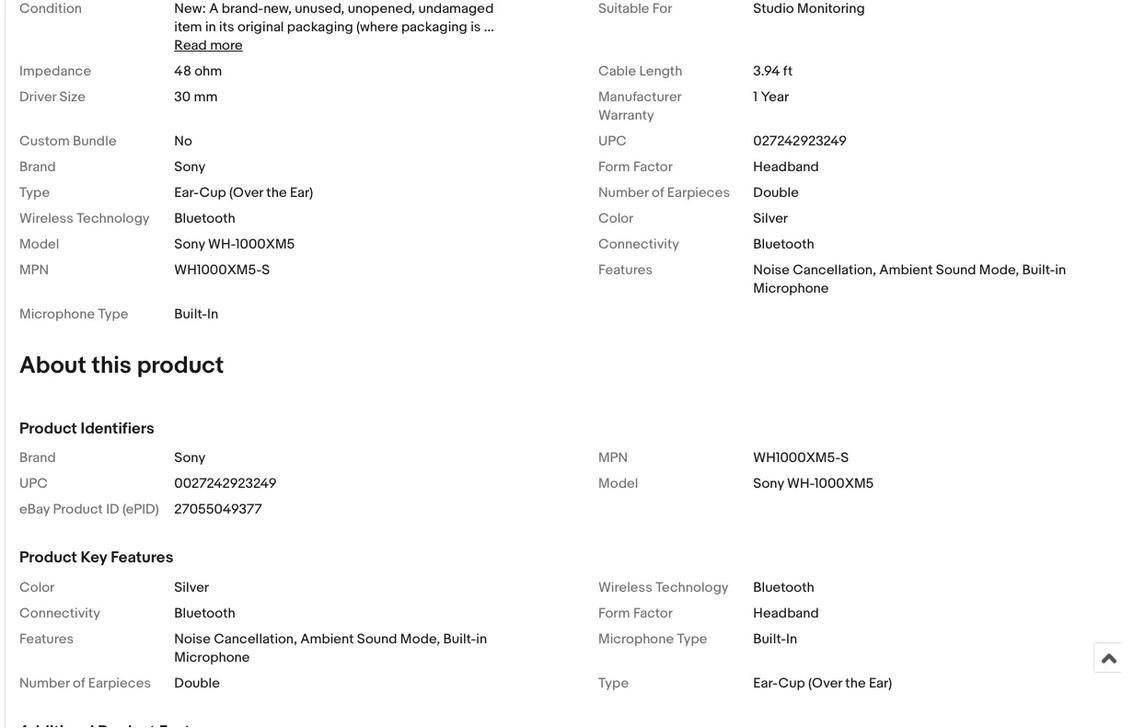 Task type: describe. For each thing, give the bounding box(es) containing it.
1 vertical spatial wireless
[[599, 579, 653, 596]]

its
[[219, 19, 234, 35]]

0 vertical spatial microphone type
[[19, 306, 128, 323]]

3.94
[[753, 63, 780, 80]]

1 year
[[753, 89, 789, 105]]

upc for 0027242923249
[[19, 476, 48, 492]]

suitable for
[[599, 0, 673, 17]]

0 horizontal spatial technology
[[77, 210, 150, 227]]

new,
[[263, 0, 292, 17]]

1 vertical spatial (over
[[809, 675, 843, 691]]

1 vertical spatial double
[[174, 675, 220, 691]]

2 horizontal spatial features
[[599, 262, 653, 279]]

1 horizontal spatial ear)
[[869, 675, 892, 691]]

0 vertical spatial ear-
[[174, 185, 199, 201]]

1 vertical spatial cup
[[778, 675, 805, 691]]

driver size
[[19, 89, 86, 105]]

custom
[[19, 133, 70, 150]]

undamaged
[[418, 0, 494, 17]]

0 horizontal spatial model
[[19, 236, 59, 253]]

0 horizontal spatial wh1000xm5-
[[174, 262, 262, 279]]

30 mm
[[174, 89, 218, 105]]

0 vertical spatial sony wh-1000xm5
[[174, 236, 295, 253]]

form for sony
[[599, 159, 630, 175]]

bundle
[[73, 133, 117, 150]]

0 horizontal spatial noise cancellation, ambient sound mode, built-in microphone
[[174, 631, 487, 666]]

1 vertical spatial ear-cup (over the ear)
[[753, 675, 892, 691]]

size
[[59, 89, 86, 105]]

mm
[[194, 89, 218, 105]]

1 horizontal spatial cancellation,
[[793, 262, 877, 279]]

in inside new: a brand-new, unused, unopened, undamaged item in its original packaging (where packaging is ... read more
[[205, 19, 216, 35]]

monitoring
[[797, 0, 865, 17]]

headband for sony
[[753, 159, 819, 175]]

0 vertical spatial color
[[599, 210, 634, 227]]

0 vertical spatial cup
[[199, 185, 226, 201]]

0 horizontal spatial ambient
[[300, 631, 354, 647]]

warranty
[[599, 107, 654, 124]]

1 horizontal spatial technology
[[656, 579, 729, 596]]

0 horizontal spatial in
[[207, 306, 218, 323]]

condition
[[19, 0, 82, 17]]

1 vertical spatial mode,
[[400, 631, 440, 647]]

0 vertical spatial number of earpieces
[[599, 185, 730, 201]]

form factor for sony
[[599, 159, 673, 175]]

1 packaging from the left
[[287, 19, 353, 35]]

brand-
[[222, 0, 263, 17]]

0 vertical spatial of
[[652, 185, 664, 201]]

0 horizontal spatial ear)
[[290, 185, 313, 201]]

1 vertical spatial wh1000xm5-
[[753, 450, 841, 467]]

a
[[209, 0, 219, 17]]

new:
[[174, 0, 206, 17]]

0 vertical spatial wh1000xm5-s
[[174, 262, 270, 279]]

factor for sony
[[633, 159, 673, 175]]

1 horizontal spatial built-in
[[753, 631, 798, 647]]

0 horizontal spatial silver
[[174, 579, 209, 596]]

brand for mpn
[[19, 450, 56, 467]]

2 vertical spatial in
[[476, 631, 487, 647]]

1 vertical spatial in
[[786, 631, 798, 647]]

new: a brand-new, unused, unopened, undamaged item in its original packaging (where packaging is ... read more
[[174, 0, 494, 54]]

0 vertical spatial wireless technology
[[19, 210, 150, 227]]

product
[[137, 352, 224, 380]]

1 vertical spatial sound
[[357, 631, 397, 647]]

more
[[210, 37, 243, 54]]

1 horizontal spatial wireless technology
[[599, 579, 729, 596]]

1 horizontal spatial wh1000xm5-s
[[753, 450, 849, 467]]

0 vertical spatial number
[[599, 185, 649, 201]]

0 horizontal spatial number of earpieces
[[19, 675, 151, 691]]

0 vertical spatial ambient
[[880, 262, 933, 279]]

brand for form factor
[[19, 159, 56, 175]]

1 vertical spatial s
[[841, 450, 849, 467]]

suitable
[[599, 0, 650, 17]]

product identifiers
[[19, 419, 154, 439]]

product key features
[[19, 549, 173, 568]]

0 horizontal spatial s
[[262, 262, 270, 279]]

1 horizontal spatial silver
[[753, 210, 788, 227]]

unused,
[[295, 0, 345, 17]]

ohm
[[194, 63, 222, 80]]

about this product
[[19, 352, 224, 380]]

0 horizontal spatial connectivity
[[19, 605, 100, 621]]

driver
[[19, 89, 56, 105]]

1 vertical spatial ear-
[[753, 675, 778, 691]]

1 vertical spatial microphone type
[[599, 631, 708, 647]]

manufacturer
[[599, 89, 682, 105]]

0 horizontal spatial color
[[19, 579, 55, 596]]

1 vertical spatial the
[[846, 675, 866, 691]]

0 vertical spatial mpn
[[19, 262, 49, 279]]

1 vertical spatial number
[[19, 675, 70, 691]]

read
[[174, 37, 207, 54]]

(epid)
[[122, 502, 159, 518]]

ebay product id (epid)
[[19, 502, 159, 518]]

product for key
[[19, 549, 77, 568]]

1 horizontal spatial 1000xm5
[[815, 476, 874, 492]]

for
[[653, 0, 673, 17]]

0 horizontal spatial wh-
[[208, 236, 235, 253]]

1 vertical spatial wh-
[[787, 476, 815, 492]]

27055049377
[[174, 502, 262, 518]]

...
[[484, 19, 494, 35]]

no
[[174, 133, 192, 150]]

manufacturer warranty
[[599, 89, 682, 124]]

about
[[19, 352, 86, 380]]

1 horizontal spatial mode,
[[980, 262, 1020, 279]]

1 vertical spatial sony wh-1000xm5
[[753, 476, 874, 492]]

0 horizontal spatial features
[[19, 631, 74, 647]]



Task type: locate. For each thing, give the bounding box(es) containing it.
1 horizontal spatial upc
[[599, 133, 627, 150]]

ear-
[[174, 185, 199, 201], [753, 675, 778, 691]]

0 horizontal spatial wh1000xm5-s
[[174, 262, 270, 279]]

unopened,
[[348, 0, 415, 17]]

upc down warranty
[[599, 133, 627, 150]]

sony wh-1000xm5
[[174, 236, 295, 253], [753, 476, 874, 492]]

0 vertical spatial connectivity
[[599, 236, 679, 253]]

number of earpieces
[[599, 185, 730, 201], [19, 675, 151, 691]]

cable
[[599, 63, 636, 80]]

2 horizontal spatial in
[[1056, 262, 1066, 279]]

number
[[599, 185, 649, 201], [19, 675, 70, 691]]

ambient
[[880, 262, 933, 279], [300, 631, 354, 647]]

wireless
[[19, 210, 73, 227], [599, 579, 653, 596]]

ebay
[[19, 502, 50, 518]]

headband for bluetooth
[[753, 605, 819, 621]]

cup
[[199, 185, 226, 201], [778, 675, 805, 691]]

0 vertical spatial upc
[[599, 133, 627, 150]]

1 vertical spatial of
[[73, 675, 85, 691]]

2 headband from the top
[[753, 605, 819, 621]]

0 vertical spatial noise cancellation, ambient sound mode, built-in microphone
[[753, 262, 1066, 297]]

2 brand from the top
[[19, 450, 56, 467]]

0 vertical spatial ear)
[[290, 185, 313, 201]]

upc for 027242923249
[[599, 133, 627, 150]]

microphone type
[[19, 306, 128, 323], [599, 631, 708, 647]]

the
[[266, 185, 287, 201], [846, 675, 866, 691]]

0 vertical spatial double
[[753, 185, 799, 201]]

0 vertical spatial technology
[[77, 210, 150, 227]]

1 vertical spatial earpieces
[[88, 675, 151, 691]]

0 vertical spatial wireless
[[19, 210, 73, 227]]

product for identifiers
[[19, 419, 77, 439]]

1 horizontal spatial earpieces
[[667, 185, 730, 201]]

upc up ebay
[[19, 476, 48, 492]]

0 horizontal spatial double
[[174, 675, 220, 691]]

of
[[652, 185, 664, 201], [73, 675, 85, 691]]

1 horizontal spatial wh-
[[787, 476, 815, 492]]

product down about
[[19, 419, 77, 439]]

key
[[81, 549, 107, 568]]

0 horizontal spatial ear-cup (over the ear)
[[174, 185, 313, 201]]

2 packaging from the left
[[401, 19, 468, 35]]

built-
[[1023, 262, 1056, 279], [174, 306, 207, 323], [443, 631, 476, 647], [753, 631, 786, 647]]

sony
[[174, 159, 205, 175], [174, 236, 205, 253], [174, 450, 205, 467], [753, 476, 784, 492]]

0 vertical spatial earpieces
[[667, 185, 730, 201]]

microphone
[[753, 280, 829, 297], [19, 306, 95, 323], [599, 631, 674, 647], [174, 649, 250, 666]]

1 vertical spatial ambient
[[300, 631, 354, 647]]

is
[[471, 19, 481, 35]]

1 horizontal spatial features
[[111, 549, 173, 568]]

2 form factor from the top
[[599, 605, 673, 621]]

cancellation,
[[793, 262, 877, 279], [214, 631, 297, 647]]

(over
[[229, 185, 263, 201], [809, 675, 843, 691]]

1 horizontal spatial in
[[476, 631, 487, 647]]

wireless technology
[[19, 210, 150, 227], [599, 579, 729, 596]]

packaging down the "unused,"
[[287, 19, 353, 35]]

brand up ebay
[[19, 450, 56, 467]]

wh-
[[208, 236, 235, 253], [787, 476, 815, 492]]

1 vertical spatial model
[[599, 476, 638, 492]]

1 vertical spatial ear)
[[869, 675, 892, 691]]

year
[[761, 89, 789, 105]]

0 vertical spatial form
[[599, 159, 630, 175]]

1 horizontal spatial wh1000xm5-
[[753, 450, 841, 467]]

in
[[207, 306, 218, 323], [786, 631, 798, 647]]

silver
[[753, 210, 788, 227], [174, 579, 209, 596]]

027242923249
[[753, 133, 847, 150]]

cable length
[[599, 63, 683, 80]]

silver down 027242923249
[[753, 210, 788, 227]]

custom bundle
[[19, 133, 117, 150]]

0 horizontal spatial ear-
[[174, 185, 199, 201]]

1 form from the top
[[599, 159, 630, 175]]

1 vertical spatial noise cancellation, ambient sound mode, built-in microphone
[[174, 631, 487, 666]]

1 vertical spatial wh1000xm5-s
[[753, 450, 849, 467]]

0 vertical spatial silver
[[753, 210, 788, 227]]

sound
[[936, 262, 976, 279], [357, 631, 397, 647]]

1 vertical spatial silver
[[174, 579, 209, 596]]

0 vertical spatial in
[[205, 19, 216, 35]]

1 horizontal spatial microphone type
[[599, 631, 708, 647]]

0 horizontal spatial number
[[19, 675, 70, 691]]

0 horizontal spatial the
[[266, 185, 287, 201]]

this
[[92, 352, 132, 380]]

ft
[[783, 63, 793, 80]]

item
[[174, 19, 202, 35]]

mpn
[[19, 262, 49, 279], [599, 450, 628, 467]]

headband
[[753, 159, 819, 175], [753, 605, 819, 621]]

1 vertical spatial 1000xm5
[[815, 476, 874, 492]]

0 vertical spatial wh-
[[208, 236, 235, 253]]

1 vertical spatial brand
[[19, 450, 56, 467]]

1 vertical spatial noise
[[174, 631, 211, 647]]

1 form factor from the top
[[599, 159, 673, 175]]

2 form from the top
[[599, 605, 630, 621]]

in
[[205, 19, 216, 35], [1056, 262, 1066, 279], [476, 631, 487, 647]]

form factor
[[599, 159, 673, 175], [599, 605, 673, 621]]

1 horizontal spatial ambient
[[880, 262, 933, 279]]

1 horizontal spatial noise cancellation, ambient sound mode, built-in microphone
[[753, 262, 1066, 297]]

ear-cup (over the ear)
[[174, 185, 313, 201], [753, 675, 892, 691]]

type
[[19, 185, 50, 201], [98, 306, 128, 323], [677, 631, 708, 647], [599, 675, 629, 691]]

bluetooth
[[174, 210, 236, 227], [753, 236, 815, 253], [753, 579, 815, 596], [174, 605, 236, 621]]

0 vertical spatial (over
[[229, 185, 263, 201]]

0 horizontal spatial of
[[73, 675, 85, 691]]

1 vertical spatial built-in
[[753, 631, 798, 647]]

1 vertical spatial form factor
[[599, 605, 673, 621]]

0 vertical spatial s
[[262, 262, 270, 279]]

0 vertical spatial factor
[[633, 159, 673, 175]]

30
[[174, 89, 191, 105]]

0 horizontal spatial (over
[[229, 185, 263, 201]]

1 horizontal spatial sound
[[936, 262, 976, 279]]

packaging
[[287, 19, 353, 35], [401, 19, 468, 35]]

0 horizontal spatial noise
[[174, 631, 211, 647]]

1000xm5
[[235, 236, 295, 253], [815, 476, 874, 492]]

1 horizontal spatial wireless
[[599, 579, 653, 596]]

impedance
[[19, 63, 91, 80]]

brand down custom
[[19, 159, 56, 175]]

0 vertical spatial noise
[[753, 262, 790, 279]]

brand
[[19, 159, 56, 175], [19, 450, 56, 467]]

0 vertical spatial sound
[[936, 262, 976, 279]]

factor for bluetooth
[[633, 605, 673, 621]]

1 horizontal spatial model
[[599, 476, 638, 492]]

1 horizontal spatial connectivity
[[599, 236, 679, 253]]

0 vertical spatial the
[[266, 185, 287, 201]]

1 brand from the top
[[19, 159, 56, 175]]

read more button
[[174, 37, 243, 54]]

0 vertical spatial features
[[599, 262, 653, 279]]

0 horizontal spatial earpieces
[[88, 675, 151, 691]]

form for bluetooth
[[599, 605, 630, 621]]

1 vertical spatial color
[[19, 579, 55, 596]]

48 ohm
[[174, 63, 222, 80]]

1 vertical spatial headband
[[753, 605, 819, 621]]

1 horizontal spatial ear-
[[753, 675, 778, 691]]

noise
[[753, 262, 790, 279], [174, 631, 211, 647]]

48
[[174, 63, 191, 80]]

upc
[[599, 133, 627, 150], [19, 476, 48, 492]]

id
[[106, 502, 119, 518]]

1 vertical spatial factor
[[633, 605, 673, 621]]

1 factor from the top
[[633, 159, 673, 175]]

product left the id
[[53, 502, 103, 518]]

0 horizontal spatial sound
[[357, 631, 397, 647]]

noise cancellation, ambient sound mode, built-in microphone
[[753, 262, 1066, 297], [174, 631, 487, 666]]

2 vertical spatial features
[[19, 631, 74, 647]]

silver down 27055049377 at the bottom left of page
[[174, 579, 209, 596]]

studio monitoring
[[753, 0, 865, 17]]

(where
[[356, 19, 398, 35]]

mode,
[[980, 262, 1020, 279], [400, 631, 440, 647]]

color
[[599, 210, 634, 227], [19, 579, 55, 596]]

3.94 ft
[[753, 63, 793, 80]]

original
[[237, 19, 284, 35]]

0 horizontal spatial wireless
[[19, 210, 73, 227]]

model
[[19, 236, 59, 253], [599, 476, 638, 492]]

1
[[753, 89, 758, 105]]

earpieces
[[667, 185, 730, 201], [88, 675, 151, 691]]

2 factor from the top
[[633, 605, 673, 621]]

1 vertical spatial product
[[53, 502, 103, 518]]

packaging down undamaged
[[401, 19, 468, 35]]

0 horizontal spatial cancellation,
[[214, 631, 297, 647]]

1 vertical spatial features
[[111, 549, 173, 568]]

form factor for bluetooth
[[599, 605, 673, 621]]

0 vertical spatial 1000xm5
[[235, 236, 295, 253]]

1 headband from the top
[[753, 159, 819, 175]]

1 vertical spatial number of earpieces
[[19, 675, 151, 691]]

0 horizontal spatial mode,
[[400, 631, 440, 647]]

wh1000xm5-s
[[174, 262, 270, 279], [753, 450, 849, 467]]

1 vertical spatial mpn
[[599, 450, 628, 467]]

identifiers
[[81, 419, 154, 439]]

0 vertical spatial built-in
[[174, 306, 218, 323]]

ear)
[[290, 185, 313, 201], [869, 675, 892, 691]]

1 vertical spatial in
[[1056, 262, 1066, 279]]

0 horizontal spatial wireless technology
[[19, 210, 150, 227]]

form
[[599, 159, 630, 175], [599, 605, 630, 621]]

studio
[[753, 0, 794, 17]]

product
[[19, 419, 77, 439], [53, 502, 103, 518], [19, 549, 77, 568]]

product left key
[[19, 549, 77, 568]]

0 vertical spatial wh1000xm5-
[[174, 262, 262, 279]]

s
[[262, 262, 270, 279], [841, 450, 849, 467]]

1 horizontal spatial number of earpieces
[[599, 185, 730, 201]]

double
[[753, 185, 799, 201], [174, 675, 220, 691]]

wh1000xm5-
[[174, 262, 262, 279], [753, 450, 841, 467]]

length
[[639, 63, 683, 80]]

1 horizontal spatial ear-cup (over the ear)
[[753, 675, 892, 691]]

0027242923249
[[174, 476, 277, 492]]

1 horizontal spatial packaging
[[401, 19, 468, 35]]



Task type: vqa. For each thing, say whether or not it's contained in the screenshot.
bottommost Connectivity
yes



